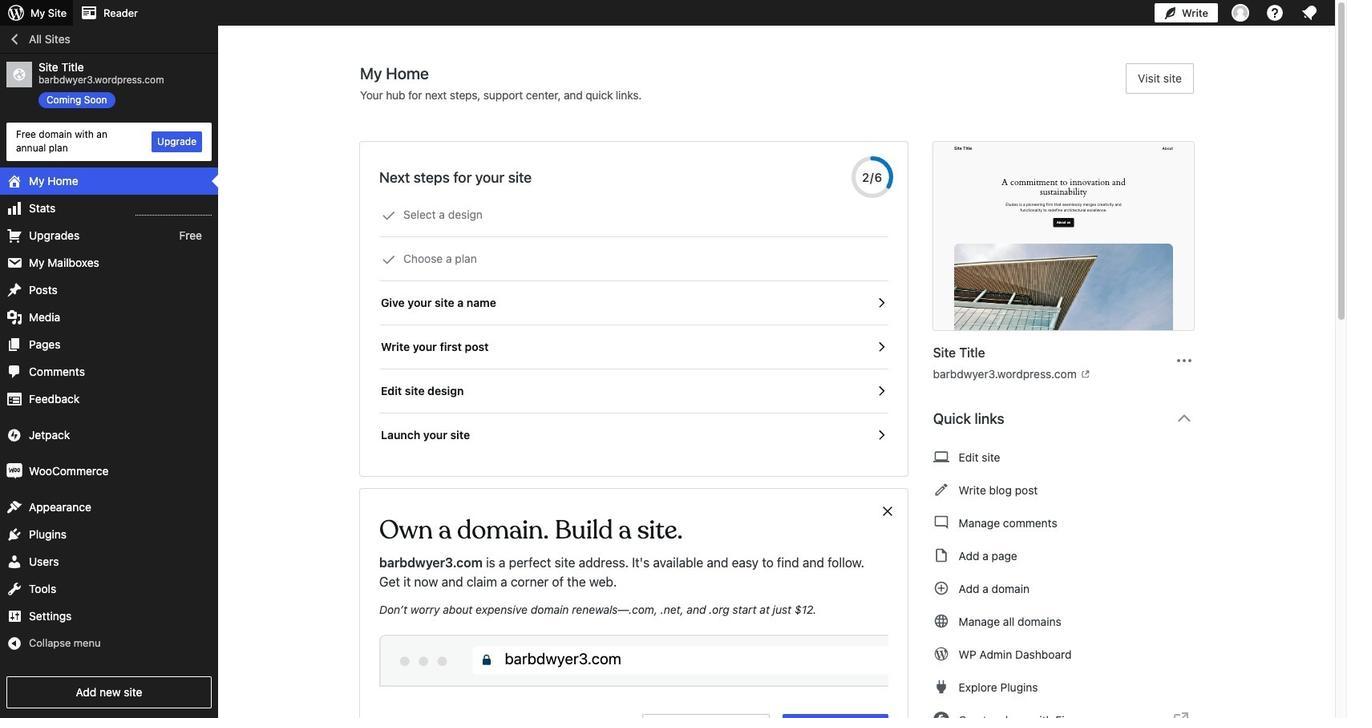 Task type: vqa. For each thing, say whether or not it's contained in the screenshot.
topmost Task enabled icon
yes



Task type: describe. For each thing, give the bounding box(es) containing it.
insert_drive_file image
[[933, 546, 949, 566]]

launchpad checklist element
[[379, 193, 889, 457]]

more options for site site title image
[[1175, 351, 1194, 370]]

manage your notifications image
[[1300, 3, 1320, 22]]

2 task enabled image from the top
[[874, 428, 889, 443]]

edit image
[[933, 480, 949, 500]]

laptop image
[[933, 448, 949, 467]]

2 img image from the top
[[6, 463, 22, 479]]

task complete image
[[382, 253, 396, 267]]

my profile image
[[1232, 4, 1250, 22]]



Task type: locate. For each thing, give the bounding box(es) containing it.
mode_comment image
[[933, 513, 949, 533]]

1 vertical spatial task enabled image
[[874, 340, 889, 355]]

1 img image from the top
[[6, 427, 22, 443]]

1 vertical spatial task enabled image
[[874, 428, 889, 443]]

task enabled image
[[874, 296, 889, 310], [874, 340, 889, 355]]

task complete image
[[382, 209, 396, 223]]

dismiss domain name promotion image
[[880, 502, 895, 521]]

1 vertical spatial img image
[[6, 463, 22, 479]]

0 vertical spatial task enabled image
[[874, 384, 889, 399]]

0 vertical spatial img image
[[6, 427, 22, 443]]

img image
[[6, 427, 22, 443], [6, 463, 22, 479]]

0 vertical spatial task enabled image
[[874, 296, 889, 310]]

highest hourly views 0 image
[[136, 205, 212, 215]]

help image
[[1266, 3, 1285, 22]]

progress bar
[[852, 156, 893, 198]]

2 task enabled image from the top
[[874, 340, 889, 355]]

1 task enabled image from the top
[[874, 296, 889, 310]]

main content
[[360, 63, 1207, 719]]

task enabled image
[[874, 384, 889, 399], [874, 428, 889, 443]]

1 task enabled image from the top
[[874, 384, 889, 399]]



